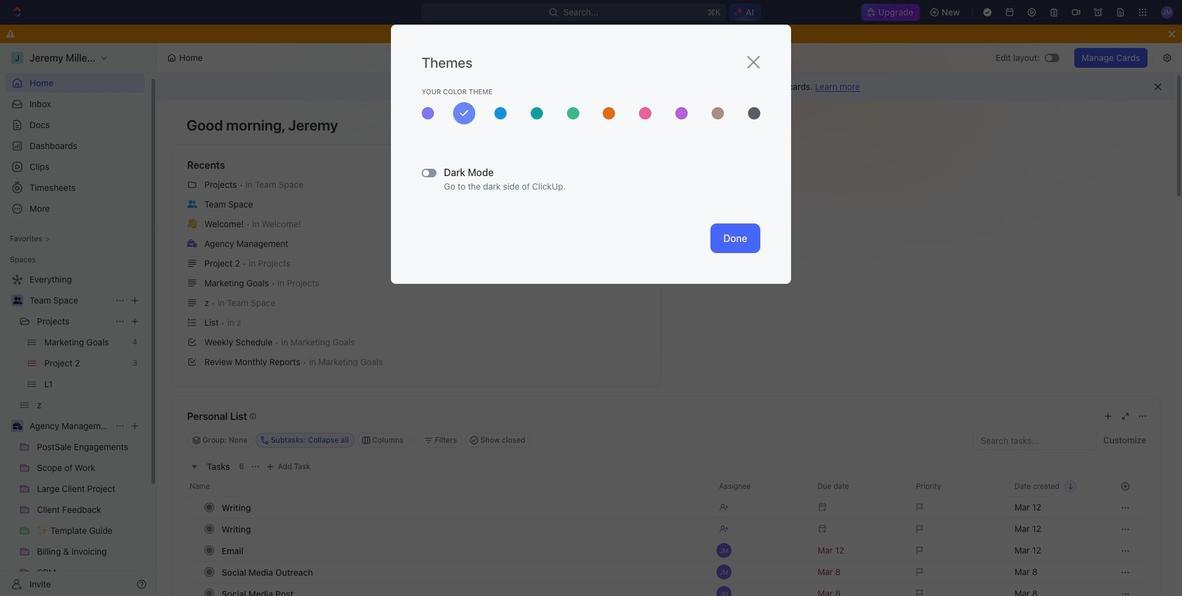 Task type: describe. For each thing, give the bounding box(es) containing it.
business time image
[[13, 422, 22, 430]]

tree inside sidebar navigation
[[5, 270, 145, 596]]

sidebar navigation
[[0, 43, 157, 596]]



Task type: locate. For each thing, give the bounding box(es) containing it.
user group image
[[187, 200, 197, 208]]

tree
[[5, 270, 145, 596]]

alert
[[157, 73, 1175, 100]]

business time image
[[187, 239, 197, 247]]

user group image
[[13, 297, 22, 304]]

dialog
[[391, 25, 791, 284]]

Search tasks... text field
[[973, 431, 1097, 449]]



Task type: vqa. For each thing, say whether or not it's contained in the screenshot.
the leftmost user group icon
yes



